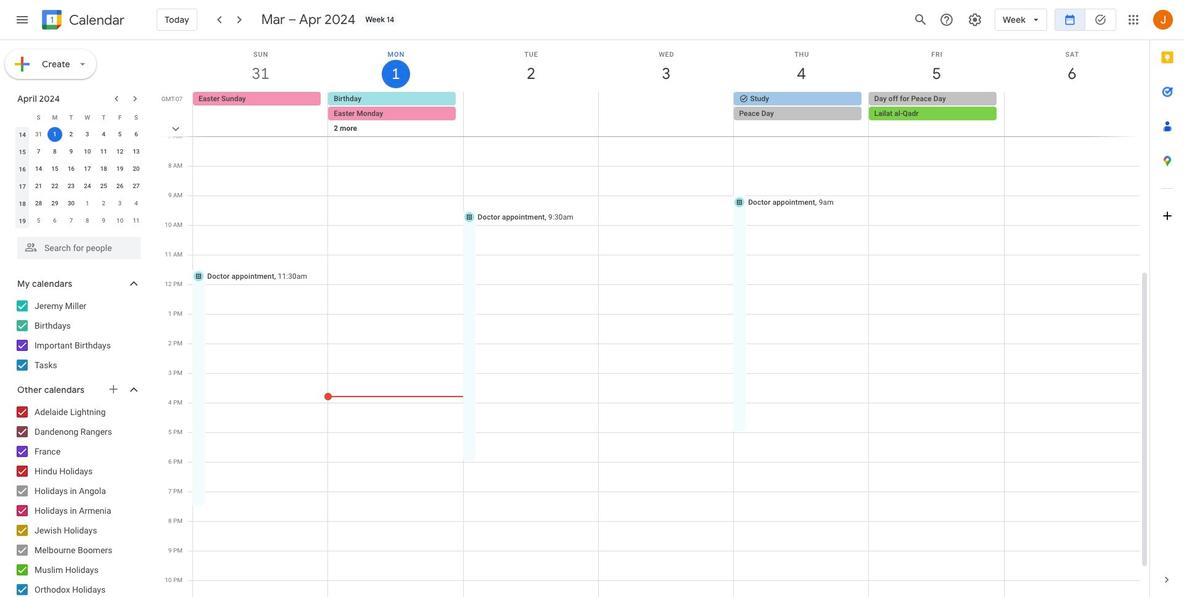 Task type: locate. For each thing, give the bounding box(es) containing it.
calendar element
[[39, 7, 125, 35]]

6 element
[[129, 127, 144, 142]]

heading inside calendar element
[[67, 13, 125, 27]]

19 element
[[113, 162, 127, 176]]

20 element
[[129, 162, 144, 176]]

1, today element
[[47, 127, 62, 142]]

4 element
[[96, 127, 111, 142]]

17 element
[[80, 162, 95, 176]]

14 element
[[31, 162, 46, 176]]

column header
[[14, 109, 30, 126]]

cell
[[328, 92, 464, 151], [463, 92, 599, 151], [599, 92, 734, 151], [734, 92, 869, 151], [869, 92, 1004, 151], [1004, 92, 1139, 151], [47, 126, 63, 143]]

21 element
[[31, 179, 46, 194]]

29 element
[[47, 196, 62, 211]]

may 11 element
[[129, 213, 144, 228]]

Search for people text field
[[25, 237, 133, 259]]

2 element
[[64, 127, 79, 142]]

may 3 element
[[113, 196, 127, 211]]

7 element
[[31, 144, 46, 159]]

main drawer image
[[15, 12, 30, 27]]

23 element
[[64, 179, 79, 194]]

grid
[[158, 40, 1150, 597]]

may 2 element
[[96, 196, 111, 211]]

16 element
[[64, 162, 79, 176]]

row
[[188, 92, 1150, 151], [14, 109, 144, 126], [14, 126, 144, 143], [14, 143, 144, 160], [14, 160, 144, 178], [14, 178, 144, 195], [14, 195, 144, 212], [14, 212, 144, 229]]

13 element
[[129, 144, 144, 159]]

add other calendars image
[[107, 383, 120, 395]]

8 element
[[47, 144, 62, 159]]

None search field
[[0, 232, 153, 259]]

tab list
[[1151, 40, 1184, 563]]

column header inside april 2024 grid
[[14, 109, 30, 126]]

10 element
[[80, 144, 95, 159]]

row group
[[14, 126, 144, 229]]

28 element
[[31, 196, 46, 211]]

5 element
[[113, 127, 127, 142]]

heading
[[67, 13, 125, 27]]

april 2024 grid
[[12, 109, 144, 229]]



Task type: vqa. For each thing, say whether or not it's contained in the screenshot.
FEBRUARY 29 Element
no



Task type: describe. For each thing, give the bounding box(es) containing it.
12 element
[[113, 144, 127, 159]]

cell inside april 2024 grid
[[47, 126, 63, 143]]

may 5 element
[[31, 213, 46, 228]]

18 element
[[96, 162, 111, 176]]

9 element
[[64, 144, 79, 159]]

15 element
[[47, 162, 62, 176]]

3 element
[[80, 127, 95, 142]]

26 element
[[113, 179, 127, 194]]

30 element
[[64, 196, 79, 211]]

may 8 element
[[80, 213, 95, 228]]

may 9 element
[[96, 213, 111, 228]]

25 element
[[96, 179, 111, 194]]

settings menu image
[[968, 12, 983, 27]]

my calendars list
[[2, 296, 153, 375]]

may 10 element
[[113, 213, 127, 228]]

may 6 element
[[47, 213, 62, 228]]

11 element
[[96, 144, 111, 159]]

may 4 element
[[129, 196, 144, 211]]

other calendars list
[[2, 402, 153, 597]]

22 element
[[47, 179, 62, 194]]

march 31 element
[[31, 127, 46, 142]]

24 element
[[80, 179, 95, 194]]

may 1 element
[[80, 196, 95, 211]]

27 element
[[129, 179, 144, 194]]

row group inside april 2024 grid
[[14, 126, 144, 229]]

may 7 element
[[64, 213, 79, 228]]



